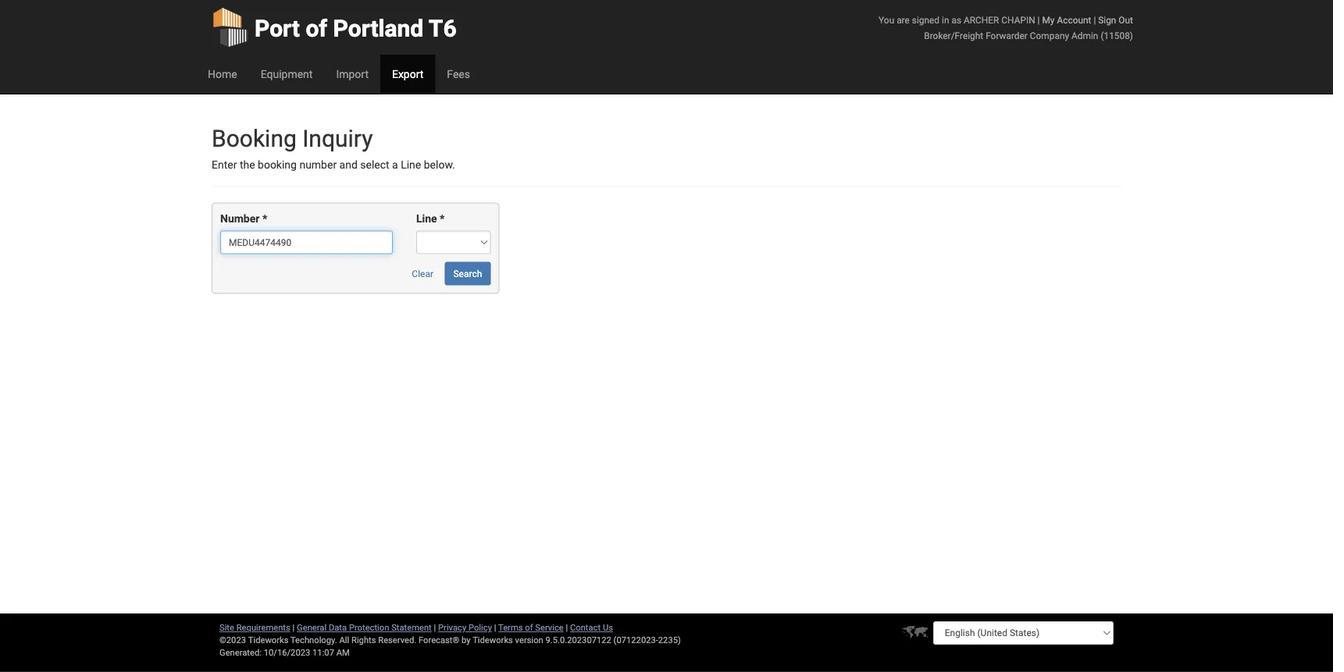 Task type: describe. For each thing, give the bounding box(es) containing it.
generated:
[[220, 648, 262, 658]]

booking
[[212, 125, 297, 152]]

search button
[[445, 262, 491, 285]]

©2023 tideworks
[[220, 636, 289, 646]]

export button
[[380, 55, 435, 94]]

clear
[[412, 268, 434, 279]]

port of portland t6 link
[[212, 0, 457, 55]]

as
[[952, 14, 962, 25]]

fees button
[[435, 55, 482, 94]]

reserved.
[[378, 636, 417, 646]]

clear button
[[403, 262, 442, 285]]

service
[[535, 623, 564, 633]]

company
[[1030, 30, 1070, 41]]

port
[[255, 14, 300, 42]]

privacy policy link
[[438, 623, 492, 633]]

(11508)
[[1101, 30, 1134, 41]]

| left the sign
[[1094, 14, 1096, 25]]

in
[[942, 14, 950, 25]]

fees
[[447, 68, 470, 80]]

inquiry
[[302, 125, 373, 152]]

us
[[603, 623, 613, 633]]

terms
[[498, 623, 523, 633]]

tideworks
[[473, 636, 513, 646]]

privacy
[[438, 623, 467, 633]]

statement
[[392, 623, 432, 633]]

protection
[[349, 623, 389, 633]]

(07122023-
[[614, 636, 658, 646]]

the
[[240, 159, 255, 171]]

requirements
[[237, 623, 290, 633]]

admin
[[1072, 30, 1099, 41]]

number *
[[220, 212, 267, 225]]

rights
[[352, 636, 376, 646]]

of inside site requirements | general data protection statement | privacy policy | terms of service | contact us ©2023 tideworks technology. all rights reserved. forecast® by tideworks version 9.5.0.202307122 (07122023-2235) generated: 10/16/2023 11:07 am
[[525, 623, 533, 633]]

account
[[1057, 14, 1092, 25]]

import button
[[325, 55, 380, 94]]

9.5.0.202307122
[[546, 636, 612, 646]]

sign
[[1099, 14, 1117, 25]]

Number * text field
[[220, 231, 393, 254]]

number
[[300, 159, 337, 171]]

* for line *
[[440, 212, 445, 225]]

search
[[454, 268, 482, 279]]

my account link
[[1043, 14, 1092, 25]]

| up forecast®
[[434, 623, 436, 633]]

you are signed in as archer chapin | my account | sign out broker/freight forwarder company admin (11508)
[[879, 14, 1134, 41]]



Task type: vqa. For each thing, say whether or not it's contained in the screenshot.
Home
yes



Task type: locate. For each thing, give the bounding box(es) containing it.
line up clear button
[[416, 212, 437, 225]]

port of portland t6
[[255, 14, 457, 42]]

forecast®
[[419, 636, 460, 646]]

my
[[1043, 14, 1055, 25]]

export
[[392, 68, 424, 80]]

chapin
[[1002, 14, 1036, 25]]

contact
[[570, 623, 601, 633]]

line right "a" at left
[[401, 159, 421, 171]]

select
[[360, 159, 390, 171]]

* right number
[[262, 212, 267, 225]]

booking inquiry enter the booking number and select a line below.
[[212, 125, 455, 171]]

0 vertical spatial of
[[306, 14, 327, 42]]

line
[[401, 159, 421, 171], [416, 212, 437, 225]]

of
[[306, 14, 327, 42], [525, 623, 533, 633]]

line inside booking inquiry enter the booking number and select a line below.
[[401, 159, 421, 171]]

1 vertical spatial of
[[525, 623, 533, 633]]

archer
[[964, 14, 1000, 25]]

1 * from the left
[[262, 212, 267, 225]]

policy
[[469, 623, 492, 633]]

number
[[220, 212, 260, 225]]

1 vertical spatial line
[[416, 212, 437, 225]]

below.
[[424, 159, 455, 171]]

data
[[329, 623, 347, 633]]

11:07
[[313, 648, 334, 658]]

booking
[[258, 159, 297, 171]]

of right port
[[306, 14, 327, 42]]

technology.
[[291, 636, 337, 646]]

version
[[515, 636, 544, 646]]

* for number *
[[262, 212, 267, 225]]

all
[[339, 636, 349, 646]]

contact us link
[[570, 623, 613, 633]]

10/16/2023
[[264, 648, 310, 658]]

general data protection statement link
[[297, 623, 432, 633]]

you
[[879, 14, 895, 25]]

| left general
[[293, 623, 295, 633]]

enter
[[212, 159, 237, 171]]

by
[[462, 636, 471, 646]]

terms of service link
[[498, 623, 564, 633]]

equipment
[[261, 68, 313, 80]]

0 vertical spatial line
[[401, 159, 421, 171]]

broker/freight
[[924, 30, 984, 41]]

|
[[1038, 14, 1040, 25], [1094, 14, 1096, 25], [293, 623, 295, 633], [434, 623, 436, 633], [494, 623, 496, 633], [566, 623, 568, 633]]

home button
[[196, 55, 249, 94]]

general
[[297, 623, 327, 633]]

*
[[262, 212, 267, 225], [440, 212, 445, 225]]

signed
[[912, 14, 940, 25]]

* down below.
[[440, 212, 445, 225]]

| up 9.5.0.202307122 on the bottom of page
[[566, 623, 568, 633]]

a
[[392, 159, 398, 171]]

am
[[336, 648, 350, 658]]

| up tideworks
[[494, 623, 496, 633]]

of up version
[[525, 623, 533, 633]]

sign out link
[[1099, 14, 1134, 25]]

| left the my
[[1038, 14, 1040, 25]]

0 horizontal spatial *
[[262, 212, 267, 225]]

2 * from the left
[[440, 212, 445, 225]]

site requirements | general data protection statement | privacy policy | terms of service | contact us ©2023 tideworks technology. all rights reserved. forecast® by tideworks version 9.5.0.202307122 (07122023-2235) generated: 10/16/2023 11:07 am
[[220, 623, 681, 658]]

are
[[897, 14, 910, 25]]

site
[[220, 623, 234, 633]]

home
[[208, 68, 237, 80]]

0 horizontal spatial of
[[306, 14, 327, 42]]

forwarder
[[986, 30, 1028, 41]]

site requirements link
[[220, 623, 290, 633]]

1 horizontal spatial *
[[440, 212, 445, 225]]

and
[[340, 159, 358, 171]]

import
[[336, 68, 369, 80]]

out
[[1119, 14, 1134, 25]]

portland
[[333, 14, 424, 42]]

1 horizontal spatial of
[[525, 623, 533, 633]]

2235)
[[658, 636, 681, 646]]

equipment button
[[249, 55, 325, 94]]

line *
[[416, 212, 445, 225]]

t6
[[429, 14, 457, 42]]



